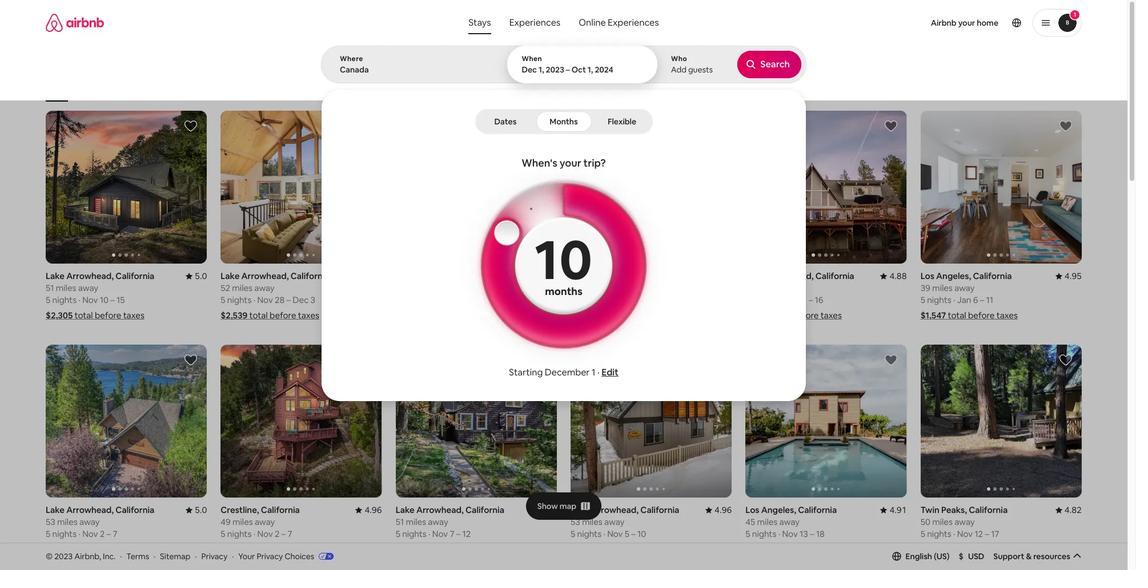 Task type: locate. For each thing, give the bounding box(es) containing it.
your for airbnb
[[958, 18, 975, 28]]

1 horizontal spatial 52
[[571, 283, 580, 294]]

· inside lake arrowhead, california 53 miles away 5 nights · nov 5 – 10
[[603, 529, 605, 540]]

1 horizontal spatial 2023
[[546, 65, 564, 75]]

away inside lake arrowhead, california 53 miles away 5 nights · nov 2 – 7 $5,015 total before taxes
[[79, 517, 100, 528]]

1 vertical spatial 1
[[592, 367, 595, 379]]

51 for lake arrowhead, california 51 miles away 5 nights · nov 7 – 12
[[396, 517, 404, 528]]

1 53 from the left
[[46, 517, 55, 528]]

away for lake arrowhead, california 52 miles away 5 nights · dec 10 – 15 $1,221 total before taxes
[[604, 283, 624, 294]]

·
[[78, 295, 80, 306], [253, 295, 255, 306], [603, 295, 605, 306], [953, 295, 955, 306], [597, 367, 600, 379], [78, 529, 80, 540], [253, 529, 255, 540], [603, 529, 605, 540], [778, 529, 780, 540], [428, 529, 430, 540], [953, 529, 955, 540], [120, 552, 122, 562], [154, 552, 155, 562], [195, 552, 197, 562], [232, 552, 234, 562]]

taxes inside 'lake arrowhead, california 51 miles away 5 nights · nov 10 – 15 $2,305 total before taxes'
[[123, 310, 144, 321]]

twin
[[921, 505, 940, 516]]

1 horizontal spatial experiences
[[608, 17, 659, 29]]

1 horizontal spatial 4.96
[[715, 505, 732, 516]]

53 down map
[[571, 517, 580, 528]]

– inside the twin peaks, california 50 miles away 5 nights · nov 12 – 17 $765 total before taxes
[[985, 529, 989, 540]]

1,
[[539, 65, 544, 75], [588, 65, 593, 75]]

arrowhead, inside 'lake arrowhead, california 51 miles away 5 nights · nov 10 – 15 $2,305 total before taxes'
[[66, 271, 114, 282]]

1 button
[[1033, 9, 1082, 37]]

1 15 from the left
[[117, 295, 125, 306]]

0 vertical spatial add to wishlist: los angeles, california image
[[1059, 119, 1073, 133]]

lake arrowhead, california for 12
[[396, 271, 504, 282]]

4.96 out of 5 average rating image
[[356, 505, 382, 516]]

2023
[[546, 65, 564, 75], [54, 552, 73, 562]]

1 1, from the left
[[539, 65, 544, 75]]

miles inside lake arrowhead, california 53 miles away 5 nights · nov 2 – 7 $5,015 total before taxes
[[57, 517, 78, 528]]

52 up $2,539 at bottom
[[221, 283, 230, 294]]

52 inside lake arrowhead, california 52 miles away 5 nights · nov 28 – dec 3 $2,539 total before taxes
[[221, 283, 230, 294]]

1 horizontal spatial lake arrowhead, california
[[746, 271, 854, 282]]

11 right 6
[[986, 295, 993, 306]]

1 horizontal spatial 1
[[1074, 11, 1076, 18]]

15 for nov
[[117, 295, 125, 306]]

add to wishlist: lake arrowhead, california image for nov 12 – 17 total before taxes
[[534, 119, 548, 133]]

– inside lake arrowhead, california 51 miles away 5 nights · nov 7 – 12
[[456, 529, 461, 540]]

1, down when
[[539, 65, 544, 75]]

away for los angeles, california 39 miles away 5 nights · jan 6 – 11 $1,547 total before taxes
[[954, 283, 975, 294]]

miles for lake arrowhead, california 52 miles away 5 nights · nov 28 – dec 3 $2,539 total before taxes
[[232, 283, 252, 294]]

5 for lake arrowhead, california 51 miles away 5 nights · nov 7 – 12
[[396, 529, 400, 540]]

1 horizontal spatial los
[[921, 271, 934, 282]]

– for lake arrowhead, california 51 miles away 5 nights · nov 10 – 15 $2,305 total before taxes
[[110, 295, 115, 306]]

5 inside lake arrowhead, california 52 miles away 5 nights · dec 10 – 15 $1,221 total before taxes
[[571, 295, 575, 306]]

· inside los angeles, california 45 miles away 5 nights · nov 13 – 18
[[778, 529, 780, 540]]

1 experiences from the left
[[509, 17, 560, 29]]

experiences up when
[[509, 17, 560, 29]]

miles for lake arrowhead, california 52 miles away 5 nights · dec 10 – 15 $1,221 total before taxes
[[582, 283, 602, 294]]

3
[[310, 295, 315, 306]]

· inside crestline, california 49 miles away 5 nights · nov 2 – 7 $1,994 total before taxes
[[253, 529, 255, 540]]

16
[[815, 295, 823, 306]]

taxes inside the twin peaks, california 50 miles away 5 nights · nov 12 – 17 $765 total before taxes
[[991, 545, 1012, 555]]

4.95
[[1065, 271, 1082, 282]]

dec inside lake arrowhead, california 52 miles away 5 nights · dec 10 – 15 $1,221 total before taxes
[[607, 295, 623, 306]]

add to wishlist: lake arrowhead, california image
[[184, 119, 198, 133], [534, 119, 548, 133], [884, 119, 898, 133], [184, 354, 198, 367]]

52 inside lake arrowhead, california 52 miles away 5 nights · dec 10 – 15 $1,221 total before taxes
[[571, 283, 580, 294]]

dec left 3 in the left of the page
[[293, 295, 309, 306]]

add to wishlist: lake arrowhead, california image for nov 11 – 16 total before taxes
[[884, 119, 898, 133]]

4.82
[[1065, 505, 1082, 516]]

lake arrowhead, california 51 miles away 5 nights · nov 7 – 12
[[396, 505, 504, 540]]

usd
[[968, 552, 984, 562]]

50
[[921, 517, 930, 528]]

1 horizontal spatial 51
[[396, 517, 404, 528]]

stays tab panel
[[321, 46, 807, 402]]

0 horizontal spatial your
[[560, 157, 581, 170]]

away
[[78, 283, 98, 294], [254, 283, 275, 294], [604, 283, 624, 294], [954, 283, 975, 294], [79, 517, 100, 528], [255, 517, 275, 528], [604, 517, 625, 528], [779, 517, 800, 528], [428, 517, 448, 528], [955, 517, 975, 528]]

nov for los angeles, california 45 miles away 5 nights · nov 13 – 18
[[782, 529, 798, 540]]

1 horizontal spatial your
[[958, 18, 975, 28]]

0 horizontal spatial experiences
[[509, 17, 560, 29]]

· inside lake arrowhead, california 52 miles away 5 nights · dec 10 – 15 $1,221 total before taxes
[[603, 295, 605, 306]]

0 horizontal spatial lake arrowhead, california
[[396, 271, 504, 282]]

nov inside lake arrowhead, california 51 miles away 5 nights · nov 7 – 12
[[432, 529, 448, 540]]

stays
[[469, 17, 491, 29]]

amazing views
[[291, 84, 340, 94]]

miles inside 'lake arrowhead, california 51 miles away 5 nights · nov 10 – 15 $2,305 total before taxes'
[[56, 283, 76, 294]]

away inside lake arrowhead, california 52 miles away 5 nights · dec 10 – 15 $1,221 total before taxes
[[604, 283, 624, 294]]

1 vertical spatial angeles,
[[761, 505, 796, 516]]

52
[[221, 283, 230, 294], [571, 283, 580, 294]]

none search field containing 10
[[321, 0, 807, 402]]

0 vertical spatial angeles,
[[936, 271, 971, 282]]

dates
[[494, 117, 517, 127]]

5 inside los angeles, california 39 miles away 5 nights · jan 6 – 11 $1,547 total before taxes
[[921, 295, 925, 306]]

miles inside lake arrowhead, california 53 miles away 5 nights · nov 5 – 10
[[582, 517, 602, 528]]

0 vertical spatial 1
[[1074, 11, 1076, 18]]

lake arrowhead, california 52 miles away 5 nights · nov 28 – dec 3 $2,539 total before taxes
[[221, 271, 329, 321]]

nov inside the twin peaks, california 50 miles away 5 nights · nov 12 – 17 $765 total before taxes
[[957, 529, 973, 540]]

1 vertical spatial 51
[[396, 517, 404, 528]]

53 inside lake arrowhead, california 53 miles away 5 nights · nov 2 – 7 $5,015 total before taxes
[[46, 517, 55, 528]]

5 for lake arrowhead, california 53 miles away 5 nights · nov 5 – 10
[[571, 529, 575, 540]]

miles inside lake arrowhead, california 52 miles away 5 nights · nov 28 – dec 3 $2,539 total before taxes
[[232, 283, 252, 294]]

4.91 out of 5 average rating image
[[880, 505, 907, 516]]

5 inside 'lake arrowhead, california 51 miles away 5 nights · nov 10 – 15 $2,305 total before taxes'
[[46, 295, 50, 306]]

2 53 from the left
[[571, 517, 580, 528]]

5
[[46, 295, 50, 306], [221, 295, 225, 306], [571, 295, 575, 306], [921, 295, 925, 306], [46, 529, 50, 540], [221, 529, 225, 540], [571, 529, 575, 540], [625, 529, 629, 540], [746, 529, 750, 540], [396, 529, 400, 540], [921, 529, 925, 540]]

7 inside lake arrowhead, california 51 miles away 5 nights · nov 7 – 12
[[450, 529, 454, 540]]

4.96
[[365, 505, 382, 516], [715, 505, 732, 516]]

None search field
[[321, 0, 807, 402]]

nights inside lake arrowhead, california 53 miles away 5 nights · nov 5 – 10
[[577, 529, 601, 540]]

amazing
[[291, 84, 320, 94]]

taxes inside los angeles, california 39 miles away 5 nights · jan 6 – 11 $1,547 total before taxes
[[997, 310, 1018, 321]]

nights
[[52, 295, 77, 306], [227, 295, 252, 306], [577, 295, 601, 306], [927, 295, 951, 306], [52, 529, 77, 540], [227, 529, 252, 540], [577, 529, 601, 540], [752, 529, 776, 540], [402, 529, 427, 540], [927, 529, 951, 540]]

· inside the twin peaks, california 50 miles away 5 nights · nov 12 – 17 $765 total before taxes
[[953, 529, 955, 540]]

your inside profile element
[[958, 18, 975, 28]]

1 horizontal spatial angeles,
[[936, 271, 971, 282]]

privacy left your
[[201, 552, 227, 562]]

4.96 for 4.96 out of 5 average rating icon
[[365, 505, 382, 516]]

1 2 from the left
[[100, 529, 105, 540]]

support & resources button
[[993, 552, 1082, 562]]

2 15 from the left
[[642, 295, 650, 306]]

home
[[977, 18, 998, 28]]

0 horizontal spatial total before taxes button
[[396, 310, 494, 321]]

5 inside los angeles, california 45 miles away 5 nights · nov 13 – 18
[[746, 529, 750, 540]]

before
[[95, 310, 121, 321], [270, 310, 296, 321], [617, 310, 644, 321], [792, 310, 819, 321], [444, 310, 470, 321], [968, 310, 995, 321], [93, 545, 120, 555], [269, 545, 295, 555], [962, 545, 989, 555]]

0 horizontal spatial dec
[[293, 295, 309, 306]]

english
[[906, 552, 932, 562]]

views
[[321, 84, 340, 94]]

0 vertical spatial los
[[921, 271, 934, 282]]

nov for lake arrowhead, california 51 miles away 5 nights · nov 10 – 15 $2,305 total before taxes
[[82, 295, 98, 306]]

where
[[340, 54, 363, 63]]

1 total before taxes button from the left
[[746, 310, 842, 321]]

2 horizontal spatial dec
[[607, 295, 623, 306]]

angeles, for nov 13 – 18
[[761, 505, 796, 516]]

17 inside the twin peaks, california 50 miles away 5 nights · nov 12 – 17 $765 total before taxes
[[991, 529, 999, 540]]

starting december 1 · edit
[[509, 367, 619, 379]]

airbnb,
[[74, 552, 101, 562]]

lake inside lake arrowhead, california 53 miles away 5 nights · nov 5 – 10
[[571, 505, 589, 516]]

terms
[[126, 552, 149, 562]]

edit button
[[602, 367, 619, 379]]

the-
[[471, 84, 485, 94]]

sitemap
[[160, 552, 190, 562]]

0 horizontal spatial los
[[746, 505, 759, 516]]

miles for lake arrowhead, california 51 miles away 5 nights · nov 10 – 15 $2,305 total before taxes
[[56, 283, 76, 294]]

support
[[993, 552, 1024, 562]]

taxes inside 'nov 11 – 16 total before taxes'
[[821, 310, 842, 321]]

– inside lake arrowhead, california 52 miles away 5 nights · nov 28 – dec 3 $2,539 total before taxes
[[286, 295, 291, 306]]

53
[[46, 517, 55, 528], [571, 517, 580, 528]]

0 horizontal spatial 53
[[46, 517, 55, 528]]

0 vertical spatial 17
[[466, 295, 474, 306]]

4.95 out of 5 average rating image
[[1055, 271, 1082, 282]]

nights inside lake arrowhead, california 53 miles away 5 nights · nov 2 – 7 $5,015 total before taxes
[[52, 529, 77, 540]]

2 up your privacy choices
[[275, 529, 280, 540]]

months
[[545, 285, 582, 298]]

dec right months
[[607, 295, 623, 306]]

15 for dec
[[642, 295, 650, 306]]

– inside lake arrowhead, california 53 miles away 5 nights · nov 2 – 7 $5,015 total before taxes
[[107, 529, 111, 540]]

before inside lake arrowhead, california 52 miles away 5 nights · nov 28 – dec 3 $2,539 total before taxes
[[270, 310, 296, 321]]

5 inside the twin peaks, california 50 miles away 5 nights · nov 12 – 17 $765 total before taxes
[[921, 529, 925, 540]]

5 for lake arrowhead, california 52 miles away 5 nights · dec 10 – 15 $1,221 total before taxes
[[571, 295, 575, 306]]

1 lake arrowhead, california from the left
[[746, 271, 854, 282]]

before inside crestline, california 49 miles away 5 nights · nov 2 – 7 $1,994 total before taxes
[[269, 545, 295, 555]]

2 7 from the left
[[288, 529, 292, 540]]

2 total before taxes button from the left
[[396, 310, 494, 321]]

5 inside lake arrowhead, california 53 miles away 5 nights · nov 2 – 7 $5,015 total before taxes
[[46, 529, 50, 540]]

total inside 'nov 11 – 16 total before taxes'
[[772, 310, 790, 321]]

0 vertical spatial your
[[958, 18, 975, 28]]

your left home
[[958, 18, 975, 28]]

before inside 'nov 11 – 16 total before taxes'
[[792, 310, 819, 321]]

angeles,
[[936, 271, 971, 282], [761, 505, 796, 516]]

2 4.96 from the left
[[715, 505, 732, 516]]

0 horizontal spatial add to wishlist: los angeles, california image
[[884, 354, 898, 367]]

1 vertical spatial 2023
[[54, 552, 73, 562]]

7 inside crestline, california 49 miles away 5 nights · nov 2 – 7 $1,994 total before taxes
[[288, 529, 292, 540]]

arrowhead, inside lake arrowhead, california 53 miles away 5 nights · nov 5 – 10
[[591, 505, 639, 516]]

show
[[537, 501, 558, 512]]

add to wishlist: los angeles, california image
[[1059, 119, 1073, 133], [884, 354, 898, 367]]

tab list
[[477, 109, 650, 134]]

0 horizontal spatial 2
[[100, 529, 105, 540]]

airbnb
[[931, 18, 957, 28]]

53 for lake arrowhead, california 53 miles away 5 nights · nov 5 – 10
[[571, 517, 580, 528]]

inc.
[[103, 552, 116, 562]]

0 horizontal spatial 17
[[466, 295, 474, 306]]

away inside los angeles, california 45 miles away 5 nights · nov 13 – 18
[[779, 517, 800, 528]]

los up 45
[[746, 505, 759, 516]]

0 horizontal spatial 52
[[221, 283, 230, 294]]

10 inside 'lake arrowhead, california 51 miles away 5 nights · nov 10 – 15 $2,305 total before taxes'
[[100, 295, 109, 306]]

2023 left oct
[[546, 65, 564, 75]]

2 lake arrowhead, california from the left
[[396, 271, 504, 282]]

0 horizontal spatial 7
[[113, 529, 117, 540]]

resources
[[1033, 552, 1070, 562]]

1 vertical spatial your
[[560, 157, 581, 170]]

experiences
[[509, 17, 560, 29], [608, 17, 659, 29]]

$1,994
[[221, 545, 247, 555]]

7 inside lake arrowhead, california 53 miles away 5 nights · nov 2 – 7 $5,015 total before taxes
[[113, 529, 117, 540]]

0 horizontal spatial 51
[[46, 283, 54, 294]]

18
[[816, 529, 825, 540]]

1 horizontal spatial dec
[[522, 65, 537, 75]]

experiences right online
[[608, 17, 659, 29]]

– for lake arrowhead, california 53 miles away 5 nights · nov 2 – 7 $5,015 total before taxes
[[107, 529, 111, 540]]

total before taxes button for 12
[[396, 310, 494, 321]]

when's your trip?
[[522, 157, 606, 170]]

away for los angeles, california 45 miles away 5 nights · nov 13 – 18
[[779, 517, 800, 528]]

away inside 'lake arrowhead, california 51 miles away 5 nights · nov 10 – 15 $2,305 total before taxes'
[[78, 283, 98, 294]]

$5,015
[[46, 545, 71, 555]]

total before taxes button
[[746, 310, 842, 321], [396, 310, 494, 321]]

1 horizontal spatial add to wishlist: los angeles, california image
[[1059, 119, 1073, 133]]

3 7 from the left
[[450, 529, 454, 540]]

away inside los angeles, california 39 miles away 5 nights · jan 6 – 11 $1,547 total before taxes
[[954, 283, 975, 294]]

– inside lake arrowhead, california 53 miles away 5 nights · nov 5 – 10
[[631, 529, 636, 540]]

1 horizontal spatial 11
[[986, 295, 993, 306]]

peaks,
[[941, 505, 967, 516]]

sitemap link
[[160, 552, 190, 562]]

4.96 for 4.96 out of 5 average rating image
[[715, 505, 732, 516]]

· inside los angeles, california 39 miles away 5 nights · jan 6 – 11 $1,547 total before taxes
[[953, 295, 955, 306]]

– inside lake arrowhead, california 52 miles away 5 nights · dec 10 – 15 $1,221 total before taxes
[[636, 295, 640, 306]]

1 52 from the left
[[221, 283, 230, 294]]

when
[[522, 54, 542, 63]]

0 horizontal spatial privacy
[[201, 552, 227, 562]]

2 privacy from the left
[[257, 552, 283, 562]]

2023 right ©
[[54, 552, 73, 562]]

miles inside lake arrowhead, california 51 miles away 5 nights · nov 7 – 12
[[406, 517, 426, 528]]

Where field
[[340, 65, 489, 75]]

1 horizontal spatial 2
[[275, 529, 280, 540]]

1 horizontal spatial 7
[[288, 529, 292, 540]]

52 for lake arrowhead, california 52 miles away 5 nights · dec 10 – 15 $1,221 total before taxes
[[571, 283, 580, 294]]

nights inside lake arrowhead, california 52 miles away 5 nights · nov 28 – dec 3 $2,539 total before taxes
[[227, 295, 252, 306]]

stays button
[[459, 11, 500, 34]]

2 52 from the left
[[571, 283, 580, 294]]

your privacy choices link
[[238, 552, 334, 563]]

total inside lake arrowhead, california 52 miles away 5 nights · dec 10 – 15 $1,221 total before taxes
[[597, 310, 615, 321]]

2 11 from the left
[[986, 295, 993, 306]]

nights for twin peaks, california 50 miles away 5 nights · nov 12 – 17 $765 total before taxes
[[927, 529, 951, 540]]

nights inside crestline, california 49 miles away 5 nights · nov 2 – 7 $1,994 total before taxes
[[227, 529, 252, 540]]

miles inside los angeles, california 39 miles away 5 nights · jan 6 – 11 $1,547 total before taxes
[[932, 283, 953, 294]]

17
[[466, 295, 474, 306], [991, 529, 999, 540]]

1 horizontal spatial privacy
[[257, 552, 283, 562]]

15
[[117, 295, 125, 306], [642, 295, 650, 306]]

display total before taxes switch
[[1052, 73, 1072, 86]]

2 horizontal spatial 7
[[450, 529, 454, 540]]

1
[[1074, 11, 1076, 18], [592, 367, 595, 379]]

1 4.96 from the left
[[365, 505, 382, 516]]

51 inside lake arrowhead, california 51 miles away 5 nights · nov 7 – 12
[[396, 517, 404, 528]]

dec down when
[[522, 65, 537, 75]]

total before taxes button for 11
[[746, 310, 842, 321]]

1 horizontal spatial 12
[[462, 529, 471, 540]]

1 horizontal spatial 17
[[991, 529, 999, 540]]

52 for lake arrowhead, california 52 miles away 5 nights · nov 28 – dec 3 $2,539 total before taxes
[[221, 283, 230, 294]]

$1,547
[[921, 310, 946, 321]]

0 vertical spatial 2023
[[546, 65, 564, 75]]

total inside 'lake arrowhead, california 51 miles away 5 nights · nov 10 – 15 $2,305 total before taxes'
[[75, 310, 93, 321]]

los angeles, california 45 miles away 5 nights · nov 13 – 18
[[746, 505, 837, 540]]

lake arrowhead, california up nov 12 – 17 total before taxes
[[396, 271, 504, 282]]

5.0 out of 5 average rating image
[[186, 271, 207, 282], [186, 505, 207, 516], [536, 505, 557, 516]]

nov for lake arrowhead, california 53 miles away 5 nights · nov 2 – 7 $5,015 total before taxes
[[82, 529, 98, 540]]

1, right oct
[[588, 65, 593, 75]]

53 up $5,015
[[46, 517, 55, 528]]

5 for los angeles, california 45 miles away 5 nights · nov 13 – 18
[[746, 529, 750, 540]]

53 inside lake arrowhead, california 53 miles away 5 nights · nov 5 – 10
[[571, 517, 580, 528]]

10 inside lake arrowhead, california 53 miles away 5 nights · nov 5 – 10
[[637, 529, 646, 540]]

1 vertical spatial los
[[746, 505, 759, 516]]

off-the-grid
[[458, 84, 498, 94]]

$765
[[921, 545, 940, 555]]

– inside nov 12 – 17 total before taxes
[[460, 295, 464, 306]]

tab list containing dates
[[477, 109, 650, 134]]

total
[[75, 310, 93, 321], [249, 310, 268, 321], [597, 310, 615, 321], [772, 310, 790, 321], [424, 310, 442, 321], [948, 310, 966, 321], [73, 545, 91, 555], [249, 545, 267, 555], [942, 545, 960, 555]]

51 inside 'lake arrowhead, california 51 miles away 5 nights · nov 10 – 15 $2,305 total before taxes'
[[46, 283, 54, 294]]

california
[[116, 271, 154, 282], [291, 271, 329, 282], [640, 271, 679, 282], [815, 271, 854, 282], [466, 271, 504, 282], [973, 271, 1012, 282], [116, 505, 154, 516], [261, 505, 300, 516], [640, 505, 679, 516], [798, 505, 837, 516], [466, 505, 504, 516], [969, 505, 1008, 516]]

0 horizontal spatial 2023
[[54, 552, 73, 562]]

when dec 1, 2023 – oct 1, 2024
[[522, 54, 613, 75]]

1 7 from the left
[[113, 529, 117, 540]]

taxes
[[123, 310, 144, 321], [298, 310, 319, 321], [646, 310, 667, 321], [821, 310, 842, 321], [472, 310, 494, 321], [997, 310, 1018, 321], [122, 545, 143, 555], [297, 545, 318, 555], [991, 545, 1012, 555]]

2 up inc.
[[100, 529, 105, 540]]

miles for lake arrowhead, california 53 miles away 5 nights · nov 2 – 7 $5,015 total before taxes
[[57, 517, 78, 528]]

dec
[[522, 65, 537, 75], [293, 295, 309, 306], [607, 295, 623, 306]]

los inside los angeles, california 39 miles away 5 nights · jan 6 – 11 $1,547 total before taxes
[[921, 271, 934, 282]]

0 vertical spatial 51
[[46, 283, 54, 294]]

nights for lake arrowhead, california 51 miles away 5 nights · nov 7 – 12
[[402, 529, 427, 540]]

· inside lake arrowhead, california 51 miles away 5 nights · nov 7 – 12
[[428, 529, 430, 540]]

los for 39
[[921, 271, 934, 282]]

lake arrowhead, california up the 16
[[746, 271, 854, 282]]

0 horizontal spatial 11
[[800, 295, 807, 306]]

privacy right your
[[257, 552, 283, 562]]

– inside los angeles, california 45 miles away 5 nights · nov 13 – 18
[[810, 529, 814, 540]]

los up the 39
[[921, 271, 934, 282]]

miles inside lake arrowhead, california 52 miles away 5 nights · dec 10 – 15 $1,221 total before taxes
[[582, 283, 602, 294]]

1 horizontal spatial 15
[[642, 295, 650, 306]]

1 vertical spatial add to wishlist: los angeles, california image
[[884, 354, 898, 367]]

1 vertical spatial 17
[[991, 529, 999, 540]]

privacy link
[[201, 552, 227, 562]]

group
[[46, 57, 886, 102], [46, 111, 207, 264], [221, 111, 382, 264], [396, 111, 557, 264], [571, 111, 732, 264], [746, 111, 907, 264], [921, 111, 1082, 264], [46, 345, 207, 498], [221, 345, 382, 498], [396, 345, 557, 498], [571, 345, 732, 498], [746, 345, 907, 498], [921, 345, 1082, 498]]

miles for lake arrowhead, california 53 miles away 5 nights · nov 5 – 10
[[582, 517, 602, 528]]

1 horizontal spatial 53
[[571, 517, 580, 528]]

add to wishlist: lake arrowhead, california image for lake arrowhead, california 53 miles away 5 nights · nov 2 – 7 $5,015 total before taxes
[[184, 354, 198, 367]]

trip?
[[584, 157, 606, 170]]

nights inside los angeles, california 39 miles away 5 nights · jan 6 – 11 $1,547 total before taxes
[[927, 295, 951, 306]]

2024
[[595, 65, 613, 75]]

0 horizontal spatial 12
[[450, 295, 458, 306]]

2 2 from the left
[[275, 529, 280, 540]]

2 horizontal spatial 12
[[975, 529, 983, 540]]

1 horizontal spatial 1,
[[588, 65, 593, 75]]

countryside
[[617, 85, 656, 94]]

$1,221
[[571, 310, 595, 321]]

52 up $1,221
[[571, 283, 580, 294]]

0 horizontal spatial 4.96
[[365, 505, 382, 516]]

away inside the twin peaks, california 50 miles away 5 nights · nov 12 – 17 $765 total before taxes
[[955, 517, 975, 528]]

angeles, inside los angeles, california 39 miles away 5 nights · jan 6 – 11 $1,547 total before taxes
[[936, 271, 971, 282]]

0 horizontal spatial 1,
[[539, 65, 544, 75]]

lake
[[524, 85, 540, 94], [46, 271, 65, 282], [221, 271, 240, 282], [571, 271, 589, 282], [746, 271, 764, 282], [396, 271, 415, 282], [46, 505, 65, 516], [571, 505, 589, 516], [396, 505, 415, 516]]

0 horizontal spatial 15
[[117, 295, 125, 306]]

– for lake arrowhead, california 52 miles away 5 nights · nov 28 – dec 3 $2,539 total before taxes
[[286, 295, 291, 306]]

away inside lake arrowhead, california 52 miles away 5 nights · nov 28 – dec 3 $2,539 total before taxes
[[254, 283, 275, 294]]

11 left the 16
[[800, 295, 807, 306]]

map
[[560, 501, 576, 512]]

your left the trip? on the right top of page
[[560, 157, 581, 170]]

– inside 'nov 11 – 16 total before taxes'
[[809, 295, 813, 306]]

0 horizontal spatial 1
[[592, 367, 595, 379]]

1 11 from the left
[[800, 295, 807, 306]]

away inside lake arrowhead, california 51 miles away 5 nights · nov 7 – 12
[[428, 517, 448, 528]]

0 horizontal spatial angeles,
[[761, 505, 796, 516]]

1 horizontal spatial total before taxes button
[[746, 310, 842, 321]]



Task type: vqa. For each thing, say whether or not it's contained in the screenshot.
the bottom $216
no



Task type: describe. For each thing, give the bounding box(es) containing it.
away for lake arrowhead, california 51 miles away 5 nights · nov 10 – 15 $2,305 total before taxes
[[78, 283, 98, 294]]

your
[[238, 552, 255, 562]]

california inside lake arrowhead, california 52 miles away 5 nights · nov 28 – dec 3 $2,539 total before taxes
[[291, 271, 329, 282]]

nights for lake arrowhead, california 53 miles away 5 nights · nov 5 – 10
[[577, 529, 601, 540]]

lake arrowhead, california for 11
[[746, 271, 854, 282]]

online experiences link
[[570, 11, 668, 34]]

design
[[571, 85, 593, 94]]

oct
[[572, 65, 586, 75]]

experiences inside button
[[509, 17, 560, 29]]

arrowhead, inside lake arrowhead, california 52 miles away 5 nights · nov 28 – dec 3 $2,539 total before taxes
[[241, 271, 289, 282]]

©
[[46, 552, 53, 562]]

nights for lake arrowhead, california 51 miles away 5 nights · nov 10 – 15 $2,305 total before taxes
[[52, 295, 77, 306]]

california inside lake arrowhead, california 53 miles away 5 nights · nov 5 – 10
[[640, 505, 679, 516]]

4.94
[[540, 271, 557, 282]]

10 inside lake arrowhead, california 52 miles away 5 nights · dec 10 – 15 $1,221 total before taxes
[[625, 295, 634, 306]]

group containing amazing views
[[46, 57, 886, 102]]

taxes inside lake arrowhead, california 52 miles away 5 nights · nov 28 – dec 3 $2,539 total before taxes
[[298, 310, 319, 321]]

taxes inside nov 12 – 17 total before taxes
[[472, 310, 494, 321]]

choices
[[285, 552, 314, 562]]

arrowhead, inside lake arrowhead, california 51 miles away 5 nights · nov 7 – 12
[[416, 505, 464, 516]]

online
[[579, 17, 606, 29]]

miles for twin peaks, california 50 miles away 5 nights · nov 12 – 17 $765 total before taxes
[[932, 517, 953, 528]]

show map
[[537, 501, 576, 512]]

edit
[[602, 367, 619, 379]]

1 inside dropdown button
[[1074, 11, 1076, 18]]

5 for lake arrowhead, california 53 miles away 5 nights · nov 2 – 7 $5,015 total before taxes
[[46, 529, 50, 540]]

miles for los angeles, california 39 miles away 5 nights · jan 6 – 11 $1,547 total before taxes
[[932, 283, 953, 294]]

– for lake arrowhead, california 52 miles away 5 nights · dec 10 – 15 $1,221 total before taxes
[[636, 295, 640, 306]]

11 inside los angeles, california 39 miles away 5 nights · jan 6 – 11 $1,547 total before taxes
[[986, 295, 993, 306]]

away for lake arrowhead, california 51 miles away 5 nights · nov 7 – 12
[[428, 517, 448, 528]]

taxes inside lake arrowhead, california 52 miles away 5 nights · dec 10 – 15 $1,221 total before taxes
[[646, 310, 667, 321]]

4.82 out of 5 average rating image
[[1055, 505, 1082, 516]]

months button
[[536, 111, 591, 132]]

add
[[671, 65, 686, 75]]

– inside the when dec 1, 2023 – oct 1, 2024
[[566, 65, 570, 75]]

away inside crestline, california 49 miles away 5 nights · nov 2 – 7 $1,994 total before taxes
[[255, 517, 275, 528]]

dec inside lake arrowhead, california 52 miles away 5 nights · nov 28 – dec 3 $2,539 total before taxes
[[293, 295, 309, 306]]

december
[[545, 367, 590, 379]]

total inside los angeles, california 39 miles away 5 nights · jan 6 – 11 $1,547 total before taxes
[[948, 310, 966, 321]]

total inside crestline, california 49 miles away 5 nights · nov 2 – 7 $1,994 total before taxes
[[249, 545, 267, 555]]

5.0 for lake arrowhead, california 51 miles away 5 nights · nov 10 – 15 $2,305 total before taxes
[[195, 271, 207, 282]]

nov inside nov 12 – 17 total before taxes
[[432, 295, 448, 306]]

total inside lake arrowhead, california 52 miles away 5 nights · nov 28 – dec 3 $2,539 total before taxes
[[249, 310, 268, 321]]

10 inside stays "tab panel"
[[535, 224, 593, 295]]

· inside 'lake arrowhead, california 51 miles away 5 nights · nov 10 – 15 $2,305 total before taxes'
[[78, 295, 80, 306]]

5 for twin peaks, california 50 miles away 5 nights · nov 12 – 17 $765 total before taxes
[[921, 529, 925, 540]]

arrowhead, inside lake arrowhead, california 52 miles away 5 nights · dec 10 – 15 $1,221 total before taxes
[[591, 271, 639, 282]]

away for twin peaks, california 50 miles away 5 nights · nov 12 – 17 $765 total before taxes
[[955, 517, 975, 528]]

· inside stays "tab panel"
[[597, 367, 600, 379]]

los angeles, california 39 miles away 5 nights · jan 6 – 11 $1,547 total before taxes
[[921, 271, 1018, 321]]

add to wishlist: los angeles, california image for 4.91
[[884, 354, 898, 367]]

nights for lake arrowhead, california 52 miles away 5 nights · dec 10 – 15 $1,221 total before taxes
[[577, 295, 601, 306]]

total inside lake arrowhead, california 53 miles away 5 nights · nov 2 – 7 $5,015 total before taxes
[[73, 545, 91, 555]]

45
[[746, 517, 755, 528]]

mansions
[[359, 85, 389, 94]]

11 inside 'nov 11 – 16 total before taxes'
[[800, 295, 807, 306]]

17 inside nov 12 – 17 total before taxes
[[466, 295, 474, 306]]

lake inside lake arrowhead, california 53 miles away 5 nights · nov 2 – 7 $5,015 total before taxes
[[46, 505, 65, 516]]

away for lake arrowhead, california 52 miles away 5 nights · nov 28 – dec 3 $2,539 total before taxes
[[254, 283, 275, 294]]

© 2023 airbnb, inc. ·
[[46, 552, 122, 562]]

lake arrowhead, california 52 miles away 5 nights · dec 10 – 15 $1,221 total before taxes
[[571, 271, 679, 321]]

nights for lake arrowhead, california 52 miles away 5 nights · nov 28 – dec 3 $2,539 total before taxes
[[227, 295, 252, 306]]

dec inside the when dec 1, 2023 – oct 1, 2024
[[522, 65, 537, 75]]

12 inside nov 12 – 17 total before taxes
[[450, 295, 458, 306]]

1 inside stays "tab panel"
[[592, 367, 595, 379]]

51 for lake arrowhead, california 51 miles away 5 nights · nov 10 – 15 $2,305 total before taxes
[[46, 283, 54, 294]]

california inside lake arrowhead, california 52 miles away 5 nights · dec 10 – 15 $1,221 total before taxes
[[640, 271, 679, 282]]

nights for los angeles, california 39 miles away 5 nights · jan 6 – 11 $1,547 total before taxes
[[927, 295, 951, 306]]

dates button
[[477, 111, 534, 132]]

– for lake arrowhead, california 51 miles away 5 nights · nov 7 – 12
[[456, 529, 461, 540]]

lake arrowhead, california 53 miles away 5 nights · nov 2 – 7 $5,015 total before taxes
[[46, 505, 154, 555]]

skiing
[[414, 85, 434, 94]]

12 inside lake arrowhead, california 51 miles away 5 nights · nov 7 – 12
[[462, 529, 471, 540]]

– for los angeles, california 39 miles away 5 nights · jan 6 – 11 $1,547 total before taxes
[[980, 295, 984, 306]]

2 inside crestline, california 49 miles away 5 nights · nov 2 – 7 $1,994 total before taxes
[[275, 529, 280, 540]]

away for lake arrowhead, california 53 miles away 5 nights · nov 5 – 10
[[604, 517, 625, 528]]

flexible button
[[594, 111, 650, 132]]

lake arrowhead, california 51 miles away 5 nights · nov 10 – 15 $2,305 total before taxes
[[46, 271, 154, 321]]

5 for los angeles, california 39 miles away 5 nights · jan 6 – 11 $1,547 total before taxes
[[921, 295, 925, 306]]

terms link
[[126, 552, 149, 562]]

4.91
[[890, 505, 907, 516]]

grid
[[485, 84, 498, 94]]

4.88 out of 5 average rating image
[[880, 271, 907, 282]]

airbnb your home link
[[924, 11, 1005, 35]]

add to wishlist: los angeles, california image for 4.95
[[1059, 119, 1073, 133]]

nights for lake arrowhead, california 53 miles away 5 nights · nov 2 – 7 $5,015 total before taxes
[[52, 529, 77, 540]]

english (us)
[[906, 552, 950, 562]]

nov inside 'nov 11 – 16 total before taxes'
[[782, 295, 798, 306]]

before inside los angeles, california 39 miles away 5 nights · jan 6 – 11 $1,547 total before taxes
[[968, 310, 995, 321]]

49
[[221, 517, 231, 528]]

lake inside lake arrowhead, california 52 miles away 5 nights · dec 10 – 15 $1,221 total before taxes
[[571, 271, 589, 282]]

4.94 out of 5 average rating image
[[530, 271, 557, 282]]

treehouses
[[675, 85, 712, 94]]

jan
[[957, 295, 971, 306]]

5.0 out of 5 average rating image for lake arrowhead, california 53 miles away 5 nights · nov 2 – 7 $5,015 total before taxes
[[186, 505, 207, 516]]

profile element
[[678, 0, 1082, 46]]

when's
[[522, 157, 557, 170]]

california inside 'lake arrowhead, california 51 miles away 5 nights · nov 10 – 15 $2,305 total before taxes'
[[116, 271, 154, 282]]

13
[[800, 529, 808, 540]]

2 experiences from the left
[[608, 17, 659, 29]]

california inside the twin peaks, california 50 miles away 5 nights · nov 12 – 17 $765 total before taxes
[[969, 505, 1008, 516]]

who
[[671, 54, 687, 63]]

2023 inside the when dec 1, 2023 – oct 1, 2024
[[546, 65, 564, 75]]

desert
[[785, 85, 808, 94]]

lake inside lake arrowhead, california 52 miles away 5 nights · nov 28 – dec 3 $2,539 total before taxes
[[221, 271, 240, 282]]

· inside lake arrowhead, california 53 miles away 5 nights · nov 2 – 7 $5,015 total before taxes
[[78, 529, 80, 540]]

5.0 out of 5 average rating image for lake arrowhead, california 51 miles away 5 nights · nov 10 – 15 $2,305 total before taxes
[[186, 271, 207, 282]]

california inside los angeles, california 39 miles away 5 nights · jan 6 – 11 $1,547 total before taxes
[[973, 271, 1012, 282]]

$2,539
[[221, 310, 248, 321]]

angeles, for jan 6 – 11
[[936, 271, 971, 282]]

nov for lake arrowhead, california 53 miles away 5 nights · nov 5 – 10
[[607, 529, 623, 540]]

$2,305
[[46, 310, 73, 321]]

nov inside crestline, california 49 miles away 5 nights · nov 2 – 7 $1,994 total before taxes
[[257, 529, 273, 540]]

5 for lake arrowhead, california 51 miles away 5 nights · nov 10 – 15 $2,305 total before taxes
[[46, 295, 50, 306]]

support & resources
[[993, 552, 1070, 562]]

crestline,
[[221, 505, 259, 516]]

who add guests
[[671, 54, 713, 75]]

lake arrowhead, california 53 miles away 5 nights · nov 5 – 10
[[571, 505, 679, 540]]

california inside lake arrowhead, california 51 miles away 5 nights · nov 7 – 12
[[466, 505, 504, 516]]

taxes inside crestline, california 49 miles away 5 nights · nov 2 – 7 $1,994 total before taxes
[[297, 545, 318, 555]]

$ usd
[[959, 552, 984, 562]]

lake inside 'lake arrowhead, california 51 miles away 5 nights · nov 10 – 15 $2,305 total before taxes'
[[46, 271, 65, 282]]

28
[[275, 295, 285, 306]]

39
[[921, 283, 930, 294]]

guests
[[688, 65, 713, 75]]

5 for lake arrowhead, california 52 miles away 5 nights · nov 28 – dec 3 $2,539 total before taxes
[[221, 295, 225, 306]]

california inside crestline, california 49 miles away 5 nights · nov 2 – 7 $1,994 total before taxes
[[261, 505, 300, 516]]

before inside nov 12 – 17 total before taxes
[[444, 310, 470, 321]]

what can we help you find? tab list
[[459, 11, 570, 34]]

2 inside lake arrowhead, california 53 miles away 5 nights · nov 2 – 7 $5,015 total before taxes
[[100, 529, 105, 540]]

your privacy choices
[[238, 552, 314, 562]]

before inside lake arrowhead, california 53 miles away 5 nights · nov 2 – 7 $5,015 total before taxes
[[93, 545, 120, 555]]

53 for lake arrowhead, california 53 miles away 5 nights · nov 2 – 7 $5,015 total before taxes
[[46, 517, 55, 528]]

los for 45
[[746, 505, 759, 516]]

arrowhead, inside lake arrowhead, california 53 miles away 5 nights · nov 2 – 7 $5,015 total before taxes
[[66, 505, 114, 516]]

nov 11 – 16 total before taxes
[[772, 295, 842, 321]]

camping
[[731, 85, 761, 94]]

nov 12 – 17 total before taxes
[[424, 295, 494, 321]]

before inside lake arrowhead, california 52 miles away 5 nights · dec 10 – 15 $1,221 total before taxes
[[617, 310, 644, 321]]

– for lake arrowhead, california 53 miles away 5 nights · nov 5 – 10
[[631, 529, 636, 540]]

add to wishlist: twin peaks, california image
[[1059, 354, 1073, 367]]

add to wishlist: lake arrowhead, california image
[[534, 354, 548, 367]]

4.96 out of 5 average rating image
[[705, 505, 732, 516]]

nov for twin peaks, california 50 miles away 5 nights · nov 12 – 17 $765 total before taxes
[[957, 529, 973, 540]]

12 inside the twin peaks, california 50 miles away 5 nights · nov 12 – 17 $765 total before taxes
[[975, 529, 983, 540]]

nov for lake arrowhead, california 52 miles away 5 nights · nov 28 – dec 3 $2,539 total before taxes
[[257, 295, 273, 306]]

total inside the twin peaks, california 50 miles away 5 nights · nov 12 – 17 $765 total before taxes
[[942, 545, 960, 555]]

online experiences
[[579, 17, 659, 29]]

– inside crestline, california 49 miles away 5 nights · nov 2 – 7 $1,994 total before taxes
[[281, 529, 286, 540]]

– for twin peaks, california 50 miles away 5 nights · nov 12 – 17 $765 total before taxes
[[985, 529, 989, 540]]

before inside the twin peaks, california 50 miles away 5 nights · nov 12 – 17 $765 total before taxes
[[962, 545, 989, 555]]

6
[[973, 295, 978, 306]]

1 privacy from the left
[[201, 552, 227, 562]]

2 1, from the left
[[588, 65, 593, 75]]

5.0 for lake arrowhead, california 53 miles away 5 nights · nov 2 – 7 $5,015 total before taxes
[[195, 505, 207, 516]]

4.88
[[890, 271, 907, 282]]

· inside lake arrowhead, california 52 miles away 5 nights · nov 28 – dec 3 $2,539 total before taxes
[[253, 295, 255, 306]]

before inside 'lake arrowhead, california 51 miles away 5 nights · nov 10 – 15 $2,305 total before taxes'
[[95, 310, 121, 321]]

miles for lake arrowhead, california 51 miles away 5 nights · nov 7 – 12
[[406, 517, 426, 528]]

months
[[550, 117, 578, 127]]

(us)
[[934, 552, 950, 562]]

add to wishlist: lake arrowhead, california image for lake arrowhead, california 51 miles away 5 nights · nov 10 – 15 $2,305 total before taxes
[[184, 119, 198, 133]]

&
[[1026, 552, 1032, 562]]

flexible
[[608, 117, 636, 127]]

nov for lake arrowhead, california 51 miles away 5 nights · nov 7 – 12
[[432, 529, 448, 540]]

airbnb your home
[[931, 18, 998, 28]]

– for los angeles, california 45 miles away 5 nights · nov 13 – 18
[[810, 529, 814, 540]]

5 inside crestline, california 49 miles away 5 nights · nov 2 – 7 $1,994 total before taxes
[[221, 529, 225, 540]]

lake inside lake arrowhead, california 51 miles away 5 nights · nov 7 – 12
[[396, 505, 415, 516]]

miles inside crestline, california 49 miles away 5 nights · nov 2 – 7 $1,994 total before taxes
[[232, 517, 253, 528]]

california inside los angeles, california 45 miles away 5 nights · nov 13 – 18
[[798, 505, 837, 516]]

tab list inside stays "tab panel"
[[477, 109, 650, 134]]

crestline, california 49 miles away 5 nights · nov 2 – 7 $1,994 total before taxes
[[221, 505, 318, 555]]

your for when's
[[560, 157, 581, 170]]

taxes inside lake arrowhead, california 53 miles away 5 nights · nov 2 – 7 $5,015 total before taxes
[[122, 545, 143, 555]]

total inside nov 12 – 17 total before taxes
[[424, 310, 442, 321]]

experiences button
[[500, 11, 570, 34]]

away for lake arrowhead, california 53 miles away 5 nights · nov 2 – 7 $5,015 total before taxes
[[79, 517, 100, 528]]

miles for los angeles, california 45 miles away 5 nights · nov 13 – 18
[[757, 517, 777, 528]]

california inside lake arrowhead, california 53 miles away 5 nights · nov 2 – 7 $5,015 total before taxes
[[116, 505, 154, 516]]

nights for los angeles, california 45 miles away 5 nights · nov 13 – 18
[[752, 529, 776, 540]]



